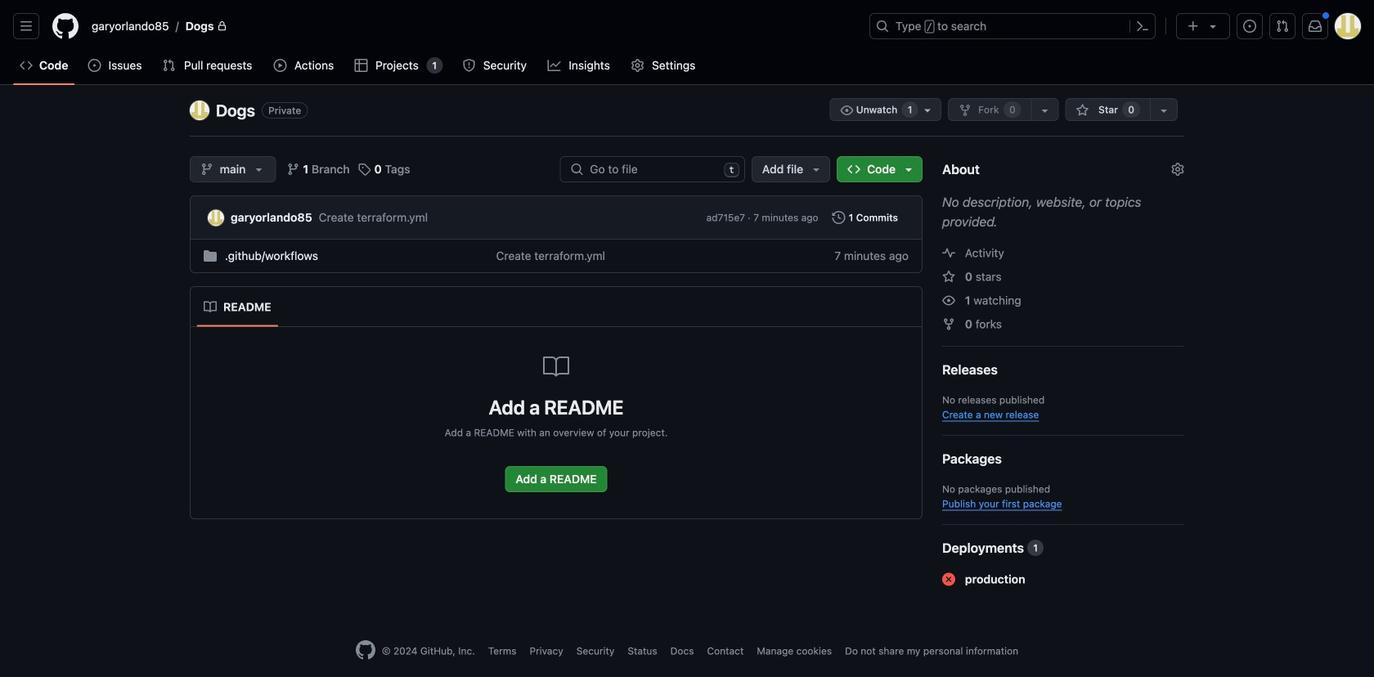 Task type: locate. For each thing, give the bounding box(es) containing it.
issue opened image
[[1244, 20, 1257, 33], [88, 59, 101, 72]]

history image
[[833, 211, 846, 224]]

git branch image up garyorlando85 image
[[200, 163, 214, 176]]

code image
[[20, 59, 33, 72]]

issue opened image for git pull request image
[[1244, 20, 1257, 33]]

1 horizontal spatial issue opened image
[[1244, 20, 1257, 33]]

issue opened image right code icon
[[88, 59, 101, 72]]

lock image
[[217, 21, 227, 31]]

0 horizontal spatial issue opened image
[[88, 59, 101, 72]]

eye image
[[942, 294, 956, 307]]

notifications image
[[1309, 20, 1322, 33]]

0 horizontal spatial git branch image
[[200, 163, 214, 176]]

triangle down image
[[1207, 20, 1220, 33], [252, 163, 265, 176], [810, 163, 823, 176], [902, 163, 915, 176]]

git branch image left tag icon
[[287, 163, 300, 176]]

star image
[[1076, 104, 1090, 117]]

owner avatar image
[[190, 101, 209, 120]]

repo forked image
[[942, 318, 956, 331]]

issue opened image left git pull request image
[[1244, 20, 1257, 33]]

book image
[[204, 301, 217, 314]]

list
[[85, 13, 860, 39]]

1 vertical spatial issue opened image
[[88, 59, 101, 72]]

garyorlando85 image
[[208, 210, 224, 226]]

git branch image
[[200, 163, 214, 176], [287, 163, 300, 176]]

x circle fill image
[[942, 573, 956, 586]]

code image
[[848, 163, 861, 176]]

Go to file text field
[[590, 157, 718, 182]]

tag image
[[358, 163, 371, 176]]

1 horizontal spatial git branch image
[[287, 163, 300, 176]]

0 vertical spatial issue opened image
[[1244, 20, 1257, 33]]

search image
[[570, 163, 584, 176]]



Task type: describe. For each thing, give the bounding box(es) containing it.
table image
[[355, 59, 368, 72]]

1 git branch image from the left
[[200, 163, 214, 176]]

play image
[[274, 59, 287, 72]]

see your forks of this repository image
[[1039, 104, 1052, 117]]

0 users starred this repository element
[[1123, 101, 1140, 118]]

eye image
[[841, 104, 854, 117]]

graph image
[[548, 59, 561, 72]]

repo forked image
[[959, 104, 972, 117]]

add this repository to a list image
[[1158, 104, 1171, 117]]

pulse image
[[942, 247, 956, 260]]

plus image
[[1187, 20, 1200, 33]]

directory image
[[204, 250, 217, 263]]

git pull request image
[[1276, 20, 1289, 33]]

git pull request image
[[163, 59, 176, 72]]

2 git branch image from the left
[[287, 163, 300, 176]]

homepage image
[[356, 641, 375, 660]]

issue opened image for git pull request icon
[[88, 59, 101, 72]]

command palette image
[[1136, 20, 1149, 33]]

star image
[[942, 270, 956, 283]]

homepage image
[[52, 13, 79, 39]]

gear image
[[631, 59, 644, 72]]

shield image
[[462, 59, 476, 72]]

edit repository metadata image
[[1172, 163, 1185, 176]]



Task type: vqa. For each thing, say whether or not it's contained in the screenshot.
book image
yes



